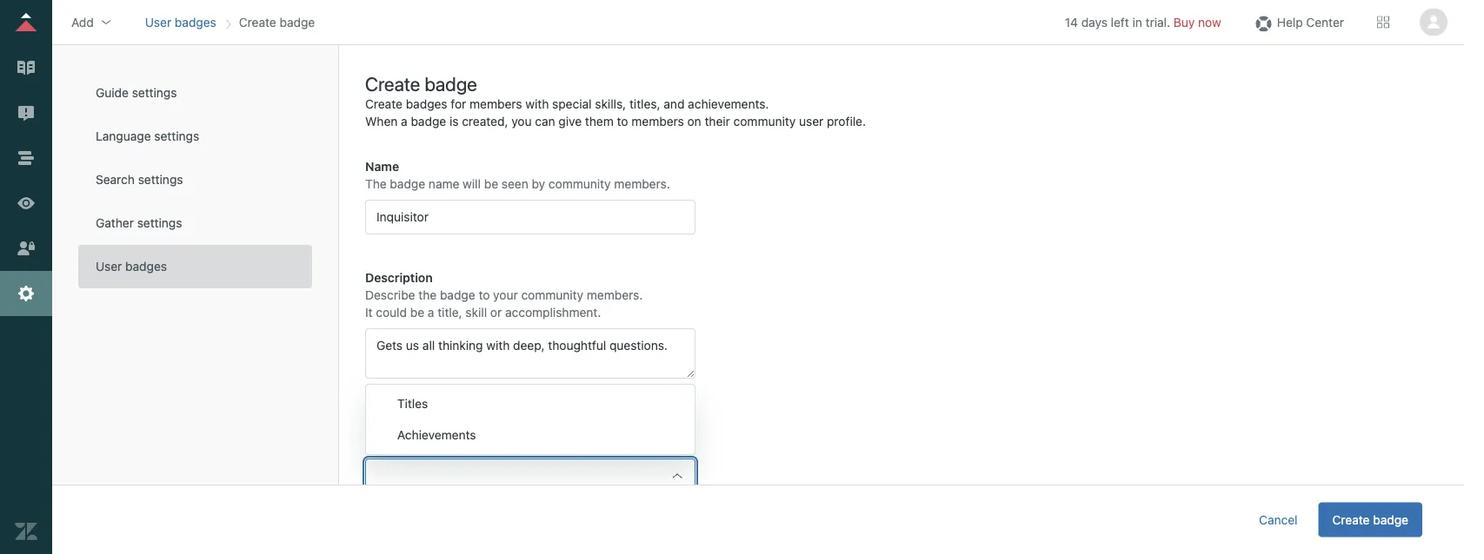 Task type: vqa. For each thing, say whether or not it's contained in the screenshot.
THE SEARCH SETTINGS link at the top of page
yes



Task type: locate. For each thing, give the bounding box(es) containing it.
their
[[705, 114, 730, 129]]

the
[[418, 288, 437, 303]]

create badge
[[239, 15, 315, 29], [365, 72, 477, 95], [1333, 513, 1409, 527]]

user down gather
[[96, 260, 122, 274]]

0 vertical spatial members.
[[614, 177, 670, 191]]

0 vertical spatial create badge
[[239, 15, 315, 29]]

your for for
[[493, 419, 518, 433]]

0 vertical spatial user
[[145, 15, 171, 29]]

name the badge name will be seen by community members.
[[365, 160, 670, 191]]

for inside create badges for members with special skills, titles, and achievements. when a badge is created, you can give them to members on their community user profile.
[[451, 97, 466, 111]]

user badges up guide settings link
[[145, 15, 216, 29]]

1 vertical spatial user badges link
[[78, 245, 312, 289]]

them
[[585, 114, 614, 129]]

your inside category choose a category for your badge. learn about badge categories
[[493, 419, 518, 433]]

user badges link
[[145, 15, 216, 29], [78, 245, 312, 289]]

titles
[[397, 397, 428, 411]]

to up skill
[[479, 288, 490, 303]]

2 vertical spatial badges
[[125, 260, 167, 274]]

to inside create badges for members with special skills, titles, and achievements. when a badge is created, you can give them to members on their community user profile.
[[617, 114, 628, 129]]

community inside create badges for members with special skills, titles, and achievements. when a badge is created, you can give them to members on their community user profile.
[[734, 114, 796, 129]]

1 vertical spatial members.
[[587, 288, 643, 303]]

choose
[[365, 419, 408, 433]]

to down skills,
[[617, 114, 628, 129]]

your
[[493, 288, 518, 303], [493, 419, 518, 433]]

your inside description describe the badge to your community members. it could be a title, skill or accomplishment.
[[493, 288, 518, 303]]

2 vertical spatial community
[[521, 288, 583, 303]]

0 horizontal spatial a
[[401, 114, 408, 129]]

be
[[484, 177, 498, 191], [410, 306, 424, 320]]

a inside description describe the badge to your community members. it could be a title, skill or accomplishment.
[[428, 306, 434, 320]]

community up accomplishment. in the bottom left of the page
[[521, 288, 583, 303]]

community
[[734, 114, 796, 129], [549, 177, 611, 191], [521, 288, 583, 303]]

1 vertical spatial to
[[479, 288, 490, 303]]

for up categories
[[474, 419, 490, 433]]

or
[[490, 306, 502, 320]]

0 vertical spatial be
[[484, 177, 498, 191]]

name
[[429, 177, 459, 191]]

for up is
[[451, 97, 466, 111]]

create
[[239, 15, 276, 29], [365, 72, 420, 95], [365, 97, 403, 111], [1333, 513, 1370, 527]]

on
[[687, 114, 701, 129]]

members. inside description describe the badge to your community members. it could be a title, skill or accomplishment.
[[587, 288, 643, 303]]

user badges link down gather settings
[[78, 245, 312, 289]]

it
[[365, 306, 373, 320]]

members. up accomplishment. in the bottom left of the page
[[587, 288, 643, 303]]

accomplishment.
[[505, 306, 601, 320]]

seen
[[502, 177, 528, 191]]

settings down guide settings link
[[154, 129, 199, 143]]

community inside name the badge name will be seen by community members.
[[549, 177, 611, 191]]

gather settings
[[96, 216, 182, 230]]

language settings
[[96, 129, 199, 143]]

1 your from the top
[[493, 288, 518, 303]]

badges
[[175, 15, 216, 29], [406, 97, 447, 111], [125, 260, 167, 274]]

1 vertical spatial a
[[428, 306, 434, 320]]

skill
[[466, 306, 487, 320]]

1 vertical spatial for
[[474, 419, 490, 433]]

cancel button
[[1245, 503, 1312, 538]]

moderate content image
[[15, 102, 37, 124]]

user badges down gather settings
[[96, 260, 167, 274]]

0 horizontal spatial for
[[451, 97, 466, 111]]

0 horizontal spatial create badge
[[239, 15, 315, 29]]

1 horizontal spatial for
[[474, 419, 490, 433]]

search settings
[[96, 173, 183, 187]]

titles,
[[629, 97, 660, 111]]

1 vertical spatial badges
[[406, 97, 447, 111]]

1 horizontal spatial be
[[484, 177, 498, 191]]

arrange content image
[[15, 147, 37, 170]]

1 vertical spatial community
[[549, 177, 611, 191]]

members.
[[614, 177, 670, 191], [587, 288, 643, 303]]

user right add dropdown button on the left of the page
[[145, 15, 171, 29]]

1 horizontal spatial to
[[617, 114, 628, 129]]

1 vertical spatial members
[[632, 114, 684, 129]]

1 horizontal spatial create badge
[[365, 72, 477, 95]]

a inside category choose a category for your badge. learn about badge categories
[[411, 419, 418, 433]]

with
[[525, 97, 549, 111]]

community right "by"
[[549, 177, 611, 191]]

your up categories
[[493, 419, 518, 433]]

help center
[[1277, 15, 1344, 29]]

0 horizontal spatial be
[[410, 306, 424, 320]]

to
[[617, 114, 628, 129], [479, 288, 490, 303]]

0 vertical spatial a
[[401, 114, 408, 129]]

categories
[[474, 436, 533, 450]]

2 horizontal spatial badges
[[406, 97, 447, 111]]

badge inside name the badge name will be seen by community members.
[[390, 177, 425, 191]]

you
[[511, 114, 532, 129]]

a
[[401, 114, 408, 129], [428, 306, 434, 320], [411, 419, 418, 433]]

2 horizontal spatial a
[[428, 306, 434, 320]]

settings right guide
[[132, 86, 177, 100]]

a down the
[[428, 306, 434, 320]]

badges up guide settings link
[[175, 15, 216, 29]]

members up created,
[[470, 97, 522, 111]]

guide
[[96, 86, 129, 100]]

members down titles,
[[632, 114, 684, 129]]

special
[[552, 97, 592, 111]]

customize design image
[[15, 192, 37, 215]]

0 vertical spatial for
[[451, 97, 466, 111]]

badges up name
[[406, 97, 447, 111]]

create badge button
[[1319, 503, 1422, 538]]

skills,
[[595, 97, 626, 111]]

navigation containing user badges
[[142, 9, 318, 35]]

a right when
[[401, 114, 408, 129]]

2 vertical spatial create badge
[[1333, 513, 1409, 527]]

help center button
[[1247, 9, 1349, 35]]

settings for search settings
[[138, 173, 183, 187]]

badge inside create badges for members with special skills, titles, and achievements. when a badge is created, you can give them to members on their community user profile.
[[411, 114, 446, 129]]

to inside description describe the badge to your community members. it could be a title, skill or accomplishment.
[[479, 288, 490, 303]]

give
[[559, 114, 582, 129]]

1 vertical spatial user badges
[[96, 260, 167, 274]]

a for when
[[401, 114, 408, 129]]

2 horizontal spatial create badge
[[1333, 513, 1409, 527]]

1 vertical spatial your
[[493, 419, 518, 433]]

0 vertical spatial members
[[470, 97, 522, 111]]

0 vertical spatial to
[[617, 114, 628, 129]]

0 vertical spatial your
[[493, 288, 518, 303]]

your up or
[[493, 288, 518, 303]]

profile.
[[827, 114, 866, 129]]

a up about
[[411, 419, 418, 433]]

2 vertical spatial a
[[411, 419, 418, 433]]

0 vertical spatial community
[[734, 114, 796, 129]]

settings right gather
[[137, 216, 182, 230]]

community down 'achievements.'
[[734, 114, 796, 129]]

badge inside create badge button
[[1373, 513, 1409, 527]]

badges down gather settings
[[125, 260, 167, 274]]

14 days left in trial. buy now
[[1065, 15, 1221, 29]]

1 horizontal spatial badges
[[175, 15, 216, 29]]

achievements
[[397, 428, 476, 443]]

members. down create badges for members with special skills, titles, and achievements. when a badge is created, you can give them to members on their community user profile.
[[614, 177, 670, 191]]

created,
[[462, 114, 508, 129]]

help
[[1277, 15, 1303, 29]]

members
[[470, 97, 522, 111], [632, 114, 684, 129]]

badge
[[280, 15, 315, 29], [425, 72, 477, 95], [411, 114, 446, 129], [390, 177, 425, 191], [440, 288, 475, 303], [436, 436, 471, 450], [1373, 513, 1409, 527]]

navigation
[[142, 9, 318, 35]]

1 vertical spatial be
[[410, 306, 424, 320]]

by
[[532, 177, 545, 191]]

user badges
[[145, 15, 216, 29], [96, 260, 167, 274]]

1 horizontal spatial user
[[145, 15, 171, 29]]

settings for gather settings
[[137, 216, 182, 230]]

1 horizontal spatial a
[[411, 419, 418, 433]]

user
[[145, 15, 171, 29], [96, 260, 122, 274]]

0 horizontal spatial to
[[479, 288, 490, 303]]

can
[[535, 114, 555, 129]]

in
[[1133, 15, 1142, 29]]

when
[[365, 114, 398, 129]]

learn about badge categories link
[[365, 436, 547, 450]]

guide settings link
[[78, 71, 312, 115]]

name
[[365, 160, 399, 174]]

user permissions image
[[15, 237, 37, 260]]

Description text field
[[365, 329, 696, 379]]

settings inside "link"
[[137, 216, 182, 230]]

user badges link up guide settings link
[[145, 15, 216, 29]]

2 your from the top
[[493, 419, 518, 433]]

for
[[451, 97, 466, 111], [474, 419, 490, 433]]

0 vertical spatial user badges link
[[145, 15, 216, 29]]

be down the
[[410, 306, 424, 320]]

settings right search at the top of page
[[138, 173, 183, 187]]

0 horizontal spatial members
[[470, 97, 522, 111]]

0 vertical spatial badges
[[175, 15, 216, 29]]

be right will on the left top
[[484, 177, 498, 191]]

badges inside create badges for members with special skills, titles, and achievements. when a badge is created, you can give them to members on their community user profile.
[[406, 97, 447, 111]]

settings
[[132, 86, 177, 100], [154, 129, 199, 143], [138, 173, 183, 187], [137, 216, 182, 230]]

a inside create badges for members with special skills, titles, and achievements. when a badge is created, you can give them to members on their community user profile.
[[401, 114, 408, 129]]

your for to
[[493, 288, 518, 303]]

0 horizontal spatial user
[[96, 260, 122, 274]]

search
[[96, 173, 135, 187]]



Task type: describe. For each thing, give the bounding box(es) containing it.
the
[[365, 177, 387, 191]]

be inside name the badge name will be seen by community members.
[[484, 177, 498, 191]]

category
[[365, 401, 419, 416]]

be inside description describe the badge to your community members. it could be a title, skill or accomplishment.
[[410, 306, 424, 320]]

1 horizontal spatial members
[[632, 114, 684, 129]]

search settings link
[[78, 158, 312, 202]]

create inside button
[[1333, 513, 1370, 527]]

language
[[96, 129, 151, 143]]

badge.
[[521, 419, 560, 433]]

add button
[[66, 9, 118, 35]]

manage articles image
[[15, 57, 37, 79]]

trial.
[[1146, 15, 1170, 29]]

category list box
[[365, 384, 696, 456]]

zendesk image
[[15, 521, 37, 543]]

is
[[450, 114, 459, 129]]

create badge inside navigation
[[239, 15, 315, 29]]

about
[[400, 436, 432, 450]]

category choose a category for your badge. learn about badge categories
[[365, 401, 560, 450]]

settings for language settings
[[154, 129, 199, 143]]

create inside navigation
[[239, 15, 276, 29]]

create inside create badges for members with special skills, titles, and achievements. when a badge is created, you can give them to members on their community user profile.
[[365, 97, 403, 111]]

cancel
[[1259, 513, 1298, 527]]

settings for guide settings
[[132, 86, 177, 100]]

community inside description describe the badge to your community members. it could be a title, skill or accomplishment.
[[521, 288, 583, 303]]

create badges for members with special skills, titles, and achievements. when a badge is created, you can give them to members on their community user profile.
[[365, 97, 866, 129]]

could
[[376, 306, 407, 320]]

left
[[1111, 15, 1129, 29]]

days
[[1081, 15, 1108, 29]]

describe
[[365, 288, 415, 303]]

now
[[1198, 15, 1221, 29]]

0 vertical spatial user badges
[[145, 15, 216, 29]]

gather
[[96, 216, 134, 230]]

Name field
[[365, 200, 696, 235]]

and
[[664, 97, 685, 111]]

create badge inside button
[[1333, 513, 1409, 527]]

14
[[1065, 15, 1078, 29]]

badge inside description describe the badge to your community members. it could be a title, skill or accomplishment.
[[440, 288, 475, 303]]

description
[[365, 271, 433, 285]]

a for be
[[428, 306, 434, 320]]

learn
[[365, 436, 397, 450]]

title,
[[438, 306, 462, 320]]

1 vertical spatial create badge
[[365, 72, 477, 95]]

1 vertical spatial user
[[96, 260, 122, 274]]

add
[[71, 15, 94, 29]]

for inside category choose a category for your badge. learn about badge categories
[[474, 419, 490, 433]]

badges inside navigation
[[175, 15, 216, 29]]

members. inside name the badge name will be seen by community members.
[[614, 177, 670, 191]]

description describe the badge to your community members. it could be a title, skill or accomplishment.
[[365, 271, 643, 320]]

buy
[[1174, 15, 1195, 29]]

language settings link
[[78, 115, 312, 158]]

user badges link inside navigation
[[145, 15, 216, 29]]

badge inside category choose a category for your badge. learn about badge categories
[[436, 436, 471, 450]]

user
[[799, 114, 824, 129]]

zendesk products image
[[1377, 16, 1389, 28]]

will
[[463, 177, 481, 191]]

guide settings
[[96, 86, 177, 100]]

category
[[421, 419, 471, 433]]

settings image
[[15, 283, 37, 305]]

achievements.
[[688, 97, 769, 111]]

0 horizontal spatial badges
[[125, 260, 167, 274]]

center
[[1306, 15, 1344, 29]]

gather settings link
[[78, 202, 312, 245]]



